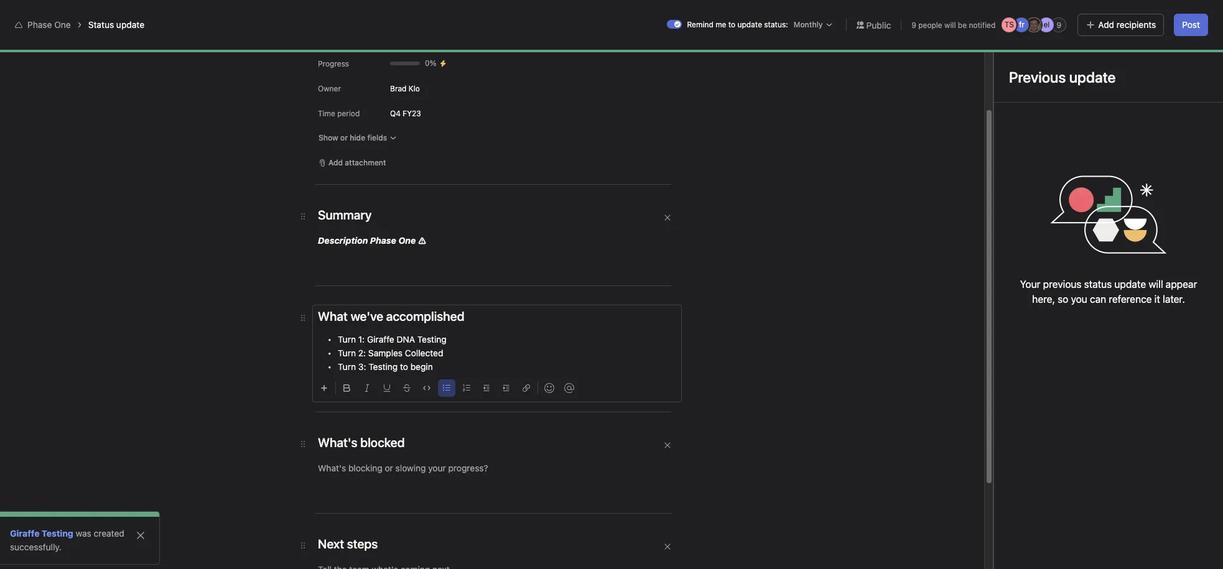 Task type: describe. For each thing, give the bounding box(es) containing it.
trial?
[[1088, 10, 1106, 19]]

post button
[[1174, 14, 1208, 36]]

free trial 17 days left
[[988, 6, 1028, 24]]

related work
[[404, 506, 464, 517]]

free
[[997, 6, 1012, 15]]

share button
[[1167, 44, 1208, 62]]

share
[[1182, 48, 1203, 57]]

fields
[[367, 133, 387, 142]]

sub-
[[507, 296, 526, 306]]

add for add attachment
[[328, 158, 343, 167]]

public
[[866, 20, 891, 30]]

risk
[[499, 185, 513, 196]]

goal's
[[664, 296, 688, 306]]

days
[[998, 14, 1014, 24]]

attachment
[[345, 158, 386, 167]]

increase list indent image
[[503, 384, 510, 392]]

successfully.
[[10, 542, 61, 552]]

left
[[1016, 14, 1028, 24]]

at risk button
[[470, 180, 521, 202]]

description for description phase one ⚠️
[[318, 235, 368, 246]]

link image
[[523, 384, 530, 392]]

brad klo
[[390, 84, 420, 93]]

status
[[1084, 279, 1112, 290]]

at mention image
[[564, 383, 574, 393]]

automatically
[[560, 296, 614, 306]]

1 vertical spatial giraffe testing
[[10, 528, 73, 539]]

team sprint goal
[[298, 39, 367, 49]]

update left this
[[616, 296, 644, 306]]

brad
[[390, 84, 407, 93]]

0 horizontal spatial will
[[944, 20, 956, 30]]

dna
[[397, 334, 415, 345]]

underline image
[[383, 384, 391, 392]]

0 vertical spatial giraffe testing
[[32, 508, 91, 519]]

code image
[[423, 384, 431, 392]]

0 vertical spatial one
[[54, 19, 71, 30]]

numbered list image
[[463, 384, 470, 392]]

0 vertical spatial giraffe testing link
[[7, 504, 142, 524]]

what's in my trial?
[[1041, 10, 1106, 19]]

0 vertical spatial to
[[728, 20, 735, 29]]

fy23
[[403, 109, 421, 118]]

1 vertical spatial fr
[[1125, 48, 1131, 57]]

goals for sub-
[[526, 296, 548, 306]]

previous update
[[1009, 68, 1116, 86]]

add recipients
[[1098, 19, 1156, 30]]

Section title text field
[[318, 308, 464, 325]]

at risk
[[488, 185, 513, 196]]

time period
[[318, 109, 360, 118]]

emoji image
[[544, 383, 554, 393]]

in
[[1067, 10, 1074, 19]]

here,
[[1032, 294, 1055, 305]]

my
[[204, 39, 216, 49]]

el
[[1044, 20, 1050, 29]]

remove section image for summary text field
[[664, 214, 671, 221]]

on track
[[422, 185, 457, 196]]

goal
[[349, 39, 367, 49]]

remove section image for next steps text box
[[664, 543, 671, 551]]

Goal name text field
[[394, 95, 969, 140]]

add billing info button
[[1119, 6, 1182, 24]]

later.
[[1163, 294, 1185, 305]]

show or hide fields
[[319, 133, 387, 142]]

0%
[[425, 58, 437, 68]]

post
[[1182, 19, 1200, 30]]

progress.
[[690, 296, 728, 306]]

phase one
[[27, 19, 71, 30]]

created
[[94, 528, 124, 539]]

insert an object image
[[320, 384, 328, 392]]

to inside turn 1: giraffe dna testing turn 2: samples collected turn 3: testing to begin
[[400, 361, 408, 372]]

begin
[[410, 361, 433, 372]]

info
[[1163, 10, 1176, 19]]

1 vertical spatial ts
[[1111, 48, 1121, 57]]

testing up marketing dashboard
[[62, 508, 91, 519]]

17
[[988, 14, 996, 24]]

team sprint goal link
[[298, 37, 367, 51]]

1 vertical spatial one
[[398, 235, 416, 246]]

testing up invite
[[42, 528, 73, 539]]

people
[[918, 20, 942, 30]]

on track button
[[404, 180, 465, 202]]

0 horizontal spatial fr
[[1019, 20, 1025, 29]]

remind
[[687, 20, 713, 29]]

progress
[[318, 59, 349, 68]]

monthly
[[794, 20, 823, 29]]

remove section image
[[664, 442, 671, 449]]

track for on track
[[436, 185, 457, 196]]

your
[[1020, 279, 1041, 290]]

show or hide fields button
[[313, 129, 403, 147]]

add billing info
[[1124, 10, 1176, 19]]

2:
[[358, 348, 366, 358]]

status:
[[764, 20, 788, 29]]

owner
[[318, 84, 341, 93]]

your previous status update will appear here, so you can reference it later.
[[1020, 279, 1197, 305]]

Section title text field
[[318, 536, 378, 553]]

what's
[[1041, 10, 1065, 19]]

hide
[[350, 133, 365, 142]]

can
[[1090, 294, 1106, 305]]

phase one
[[204, 52, 264, 67]]

update left status:
[[738, 20, 762, 29]]

turn 1: giraffe dna testing turn 2: samples collected turn 3: testing to begin
[[338, 334, 447, 372]]

update inside the your previous status update will appear here, so you can reference it later.
[[1115, 279, 1146, 290]]

my
[[1076, 10, 1086, 19]]



Task type: locate. For each thing, give the bounding box(es) containing it.
2 remove section image from the top
[[664, 543, 671, 551]]

track right "on"
[[436, 185, 457, 196]]

italics image
[[363, 384, 371, 392]]

update right "status"
[[116, 19, 144, 30]]

marketing dashboard
[[32, 528, 118, 539]]

me
[[716, 20, 726, 29]]

giraffe testing link up marketing dashboard
[[7, 504, 142, 524]]

9 down what's
[[1057, 20, 1061, 30]]

1 horizontal spatial ts
[[1111, 48, 1121, 57]]

1 horizontal spatial to
[[550, 296, 558, 306]]

description down the begin
[[404, 388, 457, 399]]

testing
[[417, 334, 447, 345], [368, 361, 398, 372], [62, 508, 91, 519], [42, 528, 73, 539]]

9
[[912, 20, 916, 30], [1057, 20, 1061, 30]]

notified
[[969, 20, 996, 30]]

klo
[[409, 84, 420, 93]]

0 vertical spatial giraffe
[[367, 334, 394, 345]]

add
[[1124, 10, 1138, 19], [1098, 19, 1114, 30], [328, 158, 343, 167]]

2 track from the left
[[559, 185, 580, 196]]

2 horizontal spatial to
[[728, 20, 735, 29]]

show
[[319, 133, 338, 142]]

will left be
[[944, 20, 956, 30]]

2 vertical spatial turn
[[338, 361, 356, 372]]

phase left ⚠️
[[370, 235, 396, 246]]

description for description
[[404, 388, 457, 399]]

goals left team
[[264, 39, 286, 49]]

Section title text field
[[318, 207, 372, 224]]

bold image
[[343, 384, 351, 392]]

one left ⚠️
[[398, 235, 416, 246]]

marketing
[[32, 528, 72, 539]]

0 vertical spatial ts
[[1005, 20, 1014, 29]]

1 horizontal spatial goals
[[526, 296, 548, 306]]

to left automatically
[[550, 296, 558, 306]]

giraffe up "successfully."
[[10, 528, 39, 539]]

add for add recipients
[[1098, 19, 1114, 30]]

add attachment
[[328, 158, 386, 167]]

1 track from the left
[[436, 185, 457, 196]]

0 horizontal spatial add
[[328, 158, 343, 167]]

you
[[1071, 294, 1087, 305]]

Section title text field
[[318, 434, 405, 452]]

q4
[[390, 109, 401, 118]]

my workspace goals
[[204, 39, 286, 49]]

appear
[[1166, 279, 1197, 290]]

description phase one ⚠️
[[318, 235, 426, 246]]

collected
[[405, 348, 443, 358]]

2 turn from the top
[[338, 348, 356, 358]]

ts
[[1005, 20, 1014, 29], [1111, 48, 1121, 57]]

will up "it"
[[1149, 279, 1163, 290]]

dashboard
[[75, 528, 118, 539]]

3 turn from the top
[[338, 361, 356, 372]]

0 horizontal spatial ts
[[1005, 20, 1014, 29]]

track
[[436, 185, 457, 196], [559, 185, 580, 196]]

add recipients button
[[1078, 14, 1164, 36]]

team
[[298, 39, 320, 49]]

to right "me" in the right top of the page
[[728, 20, 735, 29]]

off
[[544, 185, 557, 196]]

1 horizontal spatial fr
[[1125, 48, 1131, 57]]

2 horizontal spatial add
[[1124, 10, 1138, 19]]

0 vertical spatial will
[[944, 20, 956, 30]]

my workspace goals link
[[204, 37, 286, 51]]

1 horizontal spatial ja
[[1137, 48, 1145, 57]]

invite
[[35, 547, 57, 558]]

time
[[318, 109, 335, 118]]

1 horizontal spatial phase
[[370, 235, 396, 246]]

0 horizontal spatial goals
[[264, 39, 286, 49]]

so
[[1058, 294, 1068, 305]]

0 vertical spatial ja
[[1030, 20, 1038, 29]]

description
[[318, 235, 368, 246], [404, 388, 457, 399]]

0 horizontal spatial to
[[400, 361, 408, 372]]

giraffe up marketing
[[32, 508, 60, 519]]

ja left 10
[[1137, 48, 1145, 57]]

9 for 9
[[1057, 20, 1061, 30]]

9 for 9 people will be notified
[[912, 20, 916, 30]]

1 vertical spatial will
[[1149, 279, 1163, 290]]

update
[[116, 19, 144, 30], [738, 20, 762, 29], [1115, 279, 1146, 290], [616, 296, 644, 306]]

samples
[[368, 348, 403, 358]]

giraffe testing
[[32, 508, 91, 519], [10, 528, 73, 539]]

0 horizontal spatial 9
[[912, 20, 916, 30]]

it
[[1155, 294, 1160, 305]]

0 vertical spatial fr
[[1019, 20, 1025, 29]]

2 vertical spatial giraffe
[[10, 528, 39, 539]]

fr down trial
[[1019, 20, 1025, 29]]

2 vertical spatial to
[[400, 361, 408, 372]]

status update
[[88, 19, 144, 30]]

testing up collected
[[417, 334, 447, 345]]

this
[[647, 296, 661, 306]]

ja left el
[[1030, 20, 1038, 29]]

track inside on track button
[[436, 185, 457, 196]]

list box
[[465, 5, 763, 25]]

ts right bk
[[1111, 48, 1121, 57]]

10
[[1149, 48, 1157, 58]]

1 horizontal spatial add
[[1098, 19, 1114, 30]]

or
[[340, 133, 348, 142]]

0 vertical spatial goals
[[264, 39, 286, 49]]

1 horizontal spatial will
[[1149, 279, 1163, 290]]

giraffe up the samples on the bottom left
[[367, 334, 394, 345]]

add for add billing info
[[1124, 10, 1138, 19]]

0.00
[[420, 241, 445, 256]]

goals right use
[[526, 296, 548, 306]]

testing down the samples on the bottom left
[[368, 361, 398, 372]]

off track button
[[526, 180, 588, 202]]

q4 fy23
[[390, 109, 421, 118]]

reference
[[1109, 294, 1152, 305]]

status
[[88, 19, 114, 30]]

turn left 2:
[[338, 348, 356, 358]]

0 horizontal spatial description
[[318, 235, 368, 246]]

add inside popup button
[[328, 158, 343, 167]]

to
[[728, 20, 735, 29], [550, 296, 558, 306], [400, 361, 408, 372]]

track right off
[[559, 185, 580, 196]]

close image
[[136, 531, 146, 541]]

monthly button
[[791, 19, 836, 31]]

2 9 from the left
[[1057, 20, 1061, 30]]

fr
[[1019, 20, 1025, 29], [1125, 48, 1131, 57]]

track for off track
[[559, 185, 580, 196]]

0 horizontal spatial one
[[54, 19, 71, 30]]

workspace
[[219, 39, 262, 49]]

1 horizontal spatial 9
[[1057, 20, 1061, 30]]

giraffe testing up "successfully."
[[10, 528, 73, 539]]

sprint
[[322, 39, 346, 49]]

1 remove section image from the top
[[664, 214, 671, 221]]

invite button
[[12, 542, 65, 564]]

9 people will be notified
[[912, 20, 996, 30]]

will inside the your previous status update will appear here, so you can reference it later.
[[1149, 279, 1163, 290]]

update up reference
[[1115, 279, 1146, 290]]

phase up home
[[27, 19, 52, 30]]

1 vertical spatial ja
[[1137, 48, 1145, 57]]

giraffe inside giraffe testing link
[[32, 508, 60, 519]]

period
[[337, 109, 360, 118]]

9 left the people
[[912, 20, 916, 30]]

0 horizontal spatial ja
[[1030, 20, 1038, 29]]

previous
[[1043, 279, 1082, 290]]

1 vertical spatial phase
[[370, 235, 396, 246]]

remind me to update status:
[[687, 20, 788, 29]]

strikethrough image
[[403, 384, 411, 392]]

one
[[54, 19, 71, 30], [398, 235, 416, 246]]

what's in my trial? button
[[1035, 6, 1111, 24]]

1 9 from the left
[[912, 20, 916, 30]]

use
[[489, 296, 505, 306]]

1 horizontal spatial one
[[398, 235, 416, 246]]

1 vertical spatial turn
[[338, 348, 356, 358]]

turn left 3:
[[338, 361, 356, 372]]

1 vertical spatial goals
[[526, 296, 548, 306]]

bk
[[1098, 48, 1108, 57]]

giraffe testing link
[[7, 504, 142, 524], [10, 528, 73, 539]]

giraffe inside turn 1: giraffe dna testing turn 2: samples collected turn 3: testing to begin
[[367, 334, 394, 345]]

home link
[[7, 38, 142, 58]]

switch
[[667, 20, 682, 29]]

ts left left
[[1005, 20, 1014, 29]]

0 vertical spatial turn
[[338, 334, 356, 345]]

goals for workspace
[[264, 39, 286, 49]]

decrease list indent image
[[483, 384, 490, 392]]

0 vertical spatial phase
[[27, 19, 52, 30]]

giraffe testing up marketing
[[32, 508, 91, 519]]

giraffe testing link up "successfully."
[[10, 528, 73, 539]]

0 vertical spatial description
[[318, 235, 368, 246]]

description down summary text field
[[318, 235, 368, 246]]

toolbar
[[315, 374, 681, 397]]

home
[[32, 42, 56, 53]]

1 horizontal spatial track
[[559, 185, 580, 196]]

0 vertical spatial remove section image
[[664, 214, 671, 221]]

marketing dashboard link
[[7, 524, 142, 544]]

turn left 1:
[[338, 334, 356, 345]]

0 horizontal spatial track
[[436, 185, 457, 196]]

⚠️
[[418, 235, 426, 246]]

0 horizontal spatial phase
[[27, 19, 52, 30]]

off track
[[544, 185, 580, 196]]

phase one link
[[27, 19, 71, 30]]

1 vertical spatial description
[[404, 388, 457, 399]]

fr right bk
[[1125, 48, 1131, 57]]

to left the begin
[[400, 361, 408, 372]]

1 vertical spatial giraffe testing link
[[10, 528, 73, 539]]

1 vertical spatial to
[[550, 296, 558, 306]]

1 vertical spatial remove section image
[[664, 543, 671, 551]]

1 vertical spatial giraffe
[[32, 508, 60, 519]]

billing
[[1140, 10, 1161, 19]]

1:
[[358, 334, 365, 345]]

one up the home link at the top left of page
[[54, 19, 71, 30]]

recipients
[[1117, 19, 1156, 30]]

remove section image
[[664, 214, 671, 221], [664, 543, 671, 551]]

1 horizontal spatial description
[[404, 388, 457, 399]]

1 turn from the top
[[338, 334, 356, 345]]

bulleted list image
[[443, 384, 450, 392]]

track inside the off track button
[[559, 185, 580, 196]]

was
[[76, 528, 91, 539]]

at
[[488, 185, 496, 196]]



Task type: vqa. For each thing, say whether or not it's contained in the screenshot.
Free
yes



